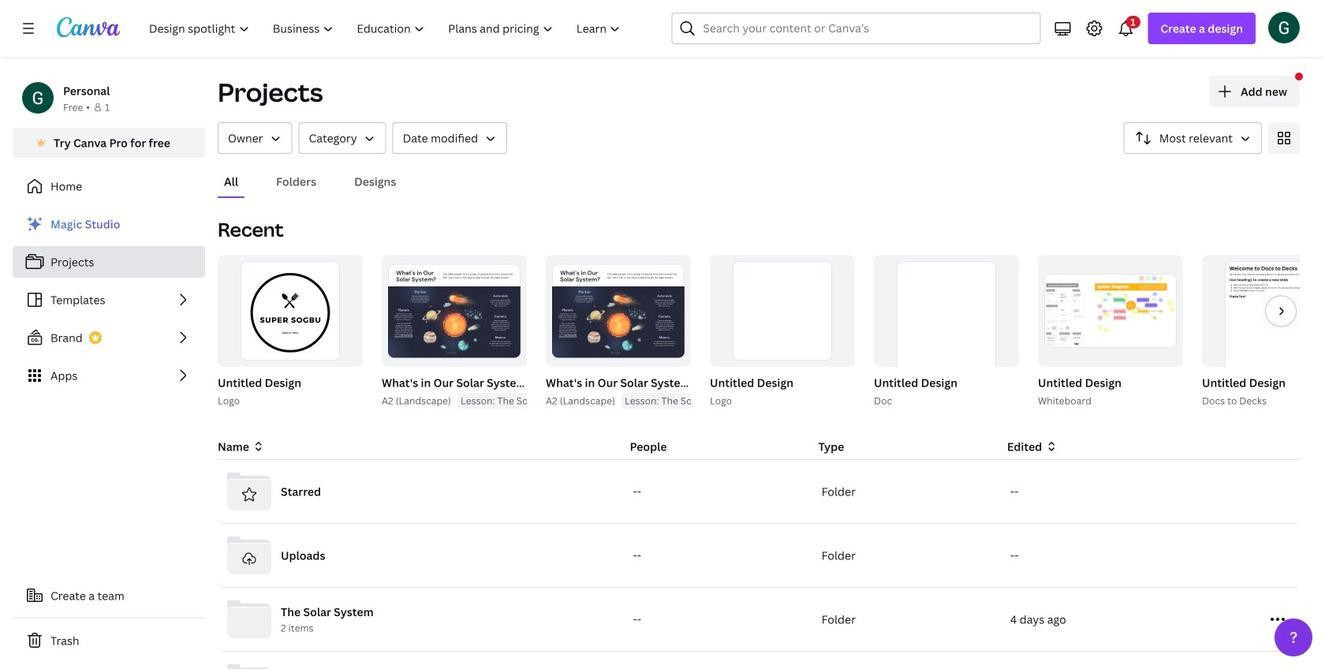 Task type: vqa. For each thing, say whether or not it's contained in the screenshot.
plans
no



Task type: describe. For each thing, give the bounding box(es) containing it.
7 group from the left
[[707, 255, 855, 409]]

9 group from the left
[[871, 255, 1019, 409]]

12 group from the left
[[1038, 255, 1184, 367]]

Owner button
[[218, 122, 292, 154]]

Date modified button
[[393, 122, 507, 154]]

11 group from the left
[[1035, 255, 1184, 409]]

14 group from the left
[[1203, 255, 1326, 402]]

Sort by button
[[1124, 122, 1263, 154]]



Task type: locate. For each thing, give the bounding box(es) containing it.
8 group from the left
[[710, 255, 855, 367]]

3 group from the left
[[379, 255, 583, 409]]

2 group from the left
[[218, 255, 363, 367]]

greg robinson image
[[1269, 12, 1300, 43]]

1 group from the left
[[215, 255, 363, 409]]

Category button
[[299, 122, 386, 154]]

6 group from the left
[[546, 255, 691, 367]]

10 group from the left
[[874, 255, 1019, 402]]

13 group from the left
[[1199, 255, 1326, 409]]

Search search field
[[703, 13, 1010, 43]]

group
[[215, 255, 363, 409], [218, 255, 363, 367], [379, 255, 583, 409], [382, 255, 527, 367], [543, 255, 747, 409], [546, 255, 691, 367], [707, 255, 855, 409], [710, 255, 855, 367], [871, 255, 1019, 409], [874, 255, 1019, 402], [1035, 255, 1184, 409], [1038, 255, 1184, 367], [1199, 255, 1326, 409], [1203, 255, 1326, 402]]

list
[[13, 208, 205, 391]]

5 group from the left
[[543, 255, 747, 409]]

top level navigation element
[[139, 13, 634, 44]]

None search field
[[672, 13, 1041, 44]]

4 group from the left
[[382, 255, 527, 367]]



